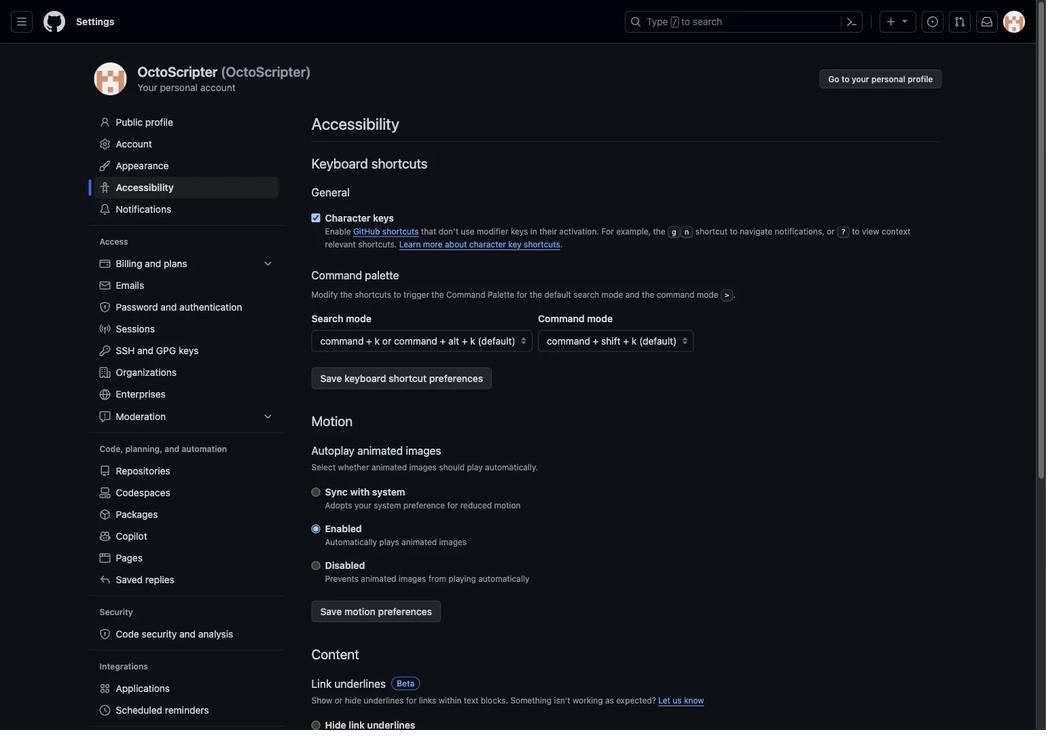 Task type: describe. For each thing, give the bounding box(es) containing it.
1 horizontal spatial motion
[[495, 501, 521, 510]]

code
[[116, 628, 139, 640]]

don't
[[439, 226, 459, 236]]

go to your personal profile link
[[820, 69, 943, 88]]

play
[[467, 463, 483, 472]]

system for with
[[372, 487, 405, 498]]

replies
[[145, 574, 175, 585]]

automatically
[[325, 538, 377, 547]]

personal for (octoscripter)
[[160, 82, 198, 93]]

preferences inside button
[[378, 606, 432, 617]]

/
[[673, 18, 678, 27]]

and left 'analysis'
[[179, 628, 196, 640]]

emails
[[116, 280, 144, 291]]

select whether animated images should play automatically.
[[312, 463, 538, 472]]

public profile
[[116, 117, 173, 128]]

codespaces image
[[100, 487, 110, 498]]

code, planning, and automation
[[100, 444, 227, 454]]

Enabled radio
[[312, 525, 321, 533]]

type / to search
[[647, 16, 723, 27]]

moderation button
[[94, 406, 279, 428]]

access
[[100, 237, 128, 246]]

and inside modify the shortcuts to trigger the command palette for the default search mode and the command mode > .
[[626, 290, 640, 299]]

type
[[647, 16, 669, 27]]

keys inside ssh and gpg keys link
[[179, 345, 199, 356]]

Sync with system radio
[[312, 488, 321, 497]]

something
[[511, 696, 552, 705]]

account
[[200, 82, 236, 93]]

modifier
[[477, 226, 509, 236]]

palette
[[488, 290, 515, 299]]

preferences inside button
[[429, 373, 483, 384]]

and inside dropdown button
[[145, 258, 161, 269]]

security
[[100, 607, 133, 617]]

plans
[[164, 258, 187, 269]]

save motion preferences
[[321, 606, 432, 617]]

security
[[142, 628, 177, 640]]

images up select whether animated images should play automatically.
[[406, 444, 441, 457]]

access list
[[94, 253, 279, 428]]

packages link
[[94, 504, 279, 525]]

keys inside "enable github shortcuts that don't use modifier keys in their activation.         for example, the g"
[[511, 226, 529, 236]]

blocks.
[[481, 696, 509, 705]]

applications link
[[94, 678, 279, 699]]

appearance link
[[94, 155, 279, 177]]

as
[[606, 696, 614, 705]]

account link
[[94, 133, 279, 155]]

isn't
[[554, 696, 571, 705]]

shortcuts right keyboard
[[372, 155, 428, 171]]

your inside "autoplay animated images" element
[[355, 501, 372, 510]]

1 vertical spatial accessibility
[[116, 182, 174, 193]]

password
[[116, 301, 158, 313]]

command for command palette
[[312, 268, 362, 281]]

personal for to
[[872, 74, 906, 84]]

planning,
[[125, 444, 163, 454]]

mail image
[[100, 280, 110, 291]]

animated down autoplay animated images
[[372, 463, 407, 472]]

moderation
[[116, 411, 166, 422]]

for for within
[[406, 696, 417, 705]]

codespaces link
[[94, 482, 279, 504]]

git pull request image
[[955, 16, 966, 27]]

saved
[[116, 574, 143, 585]]

learn more about character key shortcuts link
[[400, 240, 561, 249]]

the left command
[[642, 290, 655, 299]]

show
[[312, 696, 333, 705]]

1 horizontal spatial keys
[[373, 212, 394, 223]]

key image
[[100, 345, 110, 356]]

images left from
[[399, 574, 426, 584]]

password and authentication link
[[94, 296, 279, 318]]

working
[[573, 696, 603, 705]]

Hide link underlines radio
[[312, 721, 321, 730]]

g
[[672, 228, 677, 236]]

enterprises
[[116, 388, 166, 400]]

shortcut inside n shortcut to navigate notifications, or ?
[[696, 226, 728, 236]]

character
[[470, 240, 506, 249]]

package image
[[100, 509, 110, 520]]

let us know link
[[659, 696, 705, 705]]

sessions
[[116, 323, 155, 334]]

more
[[423, 240, 443, 249]]

notifications link
[[94, 198, 279, 220]]

copilot image
[[100, 531, 110, 542]]

github
[[353, 226, 380, 236]]

1 vertical spatial underlines
[[364, 696, 404, 705]]

relevant
[[325, 240, 356, 249]]

code, planning, and automation list
[[94, 460, 279, 591]]

apps image
[[100, 683, 110, 694]]

1 horizontal spatial your
[[852, 74, 870, 84]]

modify
[[312, 290, 338, 299]]

let
[[659, 696, 671, 705]]

images up the playing
[[440, 538, 467, 547]]

saved replies link
[[94, 569, 279, 591]]

activation.
[[560, 226, 600, 236]]

that
[[421, 226, 437, 236]]

go
[[829, 74, 840, 84]]

billing and plans button
[[94, 253, 279, 275]]

account
[[116, 138, 152, 150]]

learn more about character key shortcuts .
[[400, 240, 563, 249]]

animated up "save motion preferences"
[[361, 574, 397, 584]]

command mode
[[538, 313, 613, 324]]

public profile link
[[94, 111, 279, 133]]

character keys
[[325, 212, 394, 223]]

automatically
[[479, 574, 530, 584]]

go to your personal profile
[[829, 74, 934, 84]]

paintbrush image
[[100, 160, 110, 171]]

keyboard
[[312, 155, 368, 171]]

to view context relevant shortcuts.
[[325, 226, 911, 249]]

search mode
[[312, 313, 372, 324]]

palette
[[365, 268, 399, 281]]

enabled
[[325, 523, 362, 534]]

notifications
[[116, 204, 171, 215]]

code security and analysis
[[116, 628, 233, 640]]

and up the repositories link
[[165, 444, 180, 454]]

link
[[312, 677, 332, 690]]

motion inside the save motion preferences button
[[345, 606, 376, 617]]

@octoscripter image
[[94, 63, 127, 95]]

ssh
[[116, 345, 135, 356]]

reminders
[[165, 705, 209, 716]]

codespaces
[[116, 487, 170, 498]]

globe image
[[100, 389, 110, 400]]

to right go
[[842, 74, 850, 84]]

and right "ssh"
[[137, 345, 154, 356]]

integrations
[[100, 662, 148, 671]]

example,
[[617, 226, 651, 236]]

0 vertical spatial underlines
[[335, 677, 386, 690]]

save keyboard shortcut preferences button
[[312, 368, 492, 389]]

your
[[138, 82, 157, 93]]

issue opened image
[[928, 16, 939, 27]]



Task type: locate. For each thing, give the bounding box(es) containing it.
homepage image
[[44, 11, 65, 33]]

to left trigger
[[394, 290, 402, 299]]

0 vertical spatial your
[[852, 74, 870, 84]]

for
[[602, 226, 614, 236]]

for
[[517, 290, 528, 299], [448, 501, 458, 510], [406, 696, 417, 705]]

1 horizontal spatial or
[[827, 226, 835, 236]]

bell image
[[100, 204, 110, 215]]

images
[[406, 444, 441, 457], [410, 463, 437, 472], [440, 538, 467, 547], [399, 574, 426, 584]]

command palette
[[312, 268, 399, 281]]

accessibility up notifications
[[116, 182, 174, 193]]

or left hide
[[335, 696, 343, 705]]

plays
[[380, 538, 400, 547]]

0 vertical spatial system
[[372, 487, 405, 498]]

sync with system
[[325, 487, 405, 498]]

modify the shortcuts to trigger the command palette for the default search mode and the command mode > .
[[312, 290, 736, 300]]

motion right reduced
[[495, 501, 521, 510]]

select
[[312, 463, 336, 472]]

or
[[827, 226, 835, 236], [335, 696, 343, 705]]

1 horizontal spatial for
[[448, 501, 458, 510]]

animated up whether
[[358, 444, 403, 457]]

shortcuts inside modify the shortcuts to trigger the command palette for the default search mode and the command mode > .
[[355, 290, 392, 299]]

command left palette on the left of the page
[[447, 290, 486, 299]]

and left plans
[[145, 258, 161, 269]]

authentication
[[180, 301, 242, 313]]

1 horizontal spatial search
[[693, 16, 723, 27]]

to inside to view context relevant shortcuts.
[[853, 226, 860, 236]]

0 vertical spatial .
[[561, 240, 563, 249]]

for left reduced
[[448, 501, 458, 510]]

images left "should"
[[410, 463, 437, 472]]

shield lock image
[[100, 629, 110, 640]]

system for your
[[374, 501, 401, 510]]

system down sync with system
[[374, 501, 401, 510]]

0 vertical spatial motion
[[495, 501, 521, 510]]

1 horizontal spatial shortcut
[[696, 226, 728, 236]]

navigate
[[740, 226, 773, 236]]

1 vertical spatial system
[[374, 501, 401, 510]]

shortcut right the n
[[696, 226, 728, 236]]

the right trigger
[[432, 290, 444, 299]]

enterprises link
[[94, 383, 279, 406]]

keyboard
[[345, 373, 386, 384]]

in
[[531, 226, 538, 236]]

automatically plays animated images
[[325, 538, 467, 547]]

save inside button
[[321, 373, 342, 384]]

their
[[540, 226, 557, 236]]

0 vertical spatial or
[[827, 226, 835, 236]]

github shortcuts link
[[353, 226, 419, 236]]

use
[[461, 226, 475, 236]]

plus image
[[886, 16, 897, 27]]

integrations list
[[94, 678, 279, 721]]

save keyboard shortcut preferences
[[321, 373, 483, 384]]

profile right public
[[145, 117, 173, 128]]

autoplay animated images
[[312, 444, 441, 457]]

1 vertical spatial or
[[335, 696, 343, 705]]

?
[[842, 228, 846, 236]]

1 vertical spatial preferences
[[378, 606, 432, 617]]

save down prevents
[[321, 606, 342, 617]]

shortcuts down "their"
[[524, 240, 561, 249]]

command up modify
[[312, 268, 362, 281]]

n shortcut to navigate notifications, or ?
[[685, 226, 846, 236]]

1 vertical spatial profile
[[145, 117, 173, 128]]

search right /
[[693, 16, 723, 27]]

organization image
[[100, 367, 110, 378]]

0 vertical spatial for
[[517, 290, 528, 299]]

for right palette on the left of the page
[[517, 290, 528, 299]]

shield lock image
[[100, 302, 110, 313]]

1 horizontal spatial personal
[[872, 74, 906, 84]]

and left command
[[626, 290, 640, 299]]

settings link
[[71, 11, 120, 33]]

to right ?
[[853, 226, 860, 236]]

hide
[[345, 696, 362, 705]]

to right /
[[682, 16, 691, 27]]

.
[[561, 240, 563, 249], [734, 290, 736, 299]]

code security and analysis link
[[94, 623, 279, 645]]

1 vertical spatial search
[[574, 290, 600, 299]]

command inside modify the shortcuts to trigger the command palette for the default search mode and the command mode > .
[[447, 290, 486, 299]]

2 horizontal spatial command
[[538, 313, 585, 324]]

1 vertical spatial motion
[[345, 606, 376, 617]]

1 vertical spatial keys
[[511, 226, 529, 236]]

emails link
[[94, 275, 279, 296]]

to inside modify the shortcuts to trigger the command palette for the default search mode and the command mode > .
[[394, 290, 402, 299]]

motion
[[312, 413, 353, 429]]

save for save motion preferences
[[321, 606, 342, 617]]

0 vertical spatial accessibility
[[312, 114, 400, 133]]

triangle down image
[[900, 15, 911, 26]]

. right >
[[734, 290, 736, 299]]

system right the with
[[372, 487, 405, 498]]

repositories
[[116, 465, 170, 477]]

underlines up hide
[[335, 677, 386, 690]]

for left links
[[406, 696, 417, 705]]

0 horizontal spatial personal
[[160, 82, 198, 93]]

0 horizontal spatial profile
[[145, 117, 173, 128]]

0 vertical spatial command
[[312, 268, 362, 281]]

command for command mode
[[538, 313, 585, 324]]

save inside button
[[321, 606, 342, 617]]

command
[[657, 290, 695, 299]]

search up command mode
[[574, 290, 600, 299]]

0 horizontal spatial .
[[561, 240, 563, 249]]

2 save from the top
[[321, 606, 342, 617]]

links
[[419, 696, 437, 705]]

the down command palette
[[340, 290, 353, 299]]

beta
[[397, 679, 415, 688]]

password and authentication
[[116, 301, 242, 313]]

0 vertical spatial keys
[[373, 212, 394, 223]]

profile
[[908, 74, 934, 84], [145, 117, 173, 128]]

0 vertical spatial save
[[321, 373, 342, 384]]

repo image
[[100, 466, 110, 477]]

0 horizontal spatial accessibility
[[116, 182, 174, 193]]

1 vertical spatial .
[[734, 290, 736, 299]]

person image
[[100, 117, 110, 128]]

broadcast image
[[100, 324, 110, 334]]

keys up key
[[511, 226, 529, 236]]

save left keyboard
[[321, 373, 342, 384]]

show or hide underlines for links within text blocks. something isn't working as expected? let us know
[[312, 696, 705, 705]]

1 vertical spatial shortcut
[[389, 373, 427, 384]]

automation
[[182, 444, 227, 454]]

1 vertical spatial your
[[355, 501, 372, 510]]

2 vertical spatial keys
[[179, 345, 199, 356]]

0 horizontal spatial for
[[406, 696, 417, 705]]

1 save from the top
[[321, 373, 342, 384]]

or inside n shortcut to navigate notifications, or ?
[[827, 226, 835, 236]]

personal right go
[[872, 74, 906, 84]]

personal inside octoscripter (octoscripter) your personal account
[[160, 82, 198, 93]]

accessibility up "keyboard shortcuts"
[[312, 114, 400, 133]]

to left navigate
[[730, 226, 738, 236]]

repositories link
[[94, 460, 279, 482]]

for for motion
[[448, 501, 458, 510]]

2 horizontal spatial for
[[517, 290, 528, 299]]

animated right "plays"
[[402, 538, 437, 547]]

adopts your system preference for reduced motion
[[325, 501, 521, 510]]

notifications image
[[982, 16, 993, 27]]

keys up 'github shortcuts' link
[[373, 212, 394, 223]]

profile down issue opened icon
[[908, 74, 934, 84]]

0 horizontal spatial your
[[355, 501, 372, 510]]

1 vertical spatial for
[[448, 501, 458, 510]]

mode
[[602, 290, 624, 299], [697, 290, 719, 299], [346, 313, 372, 324], [588, 313, 613, 324]]

disabled
[[325, 560, 365, 571]]

1 horizontal spatial profile
[[908, 74, 934, 84]]

0 horizontal spatial search
[[574, 290, 600, 299]]

to inside n shortcut to navigate notifications, or ?
[[730, 226, 738, 236]]

know
[[685, 696, 705, 705]]

personal down octoscripter
[[160, 82, 198, 93]]

for inside modify the shortcuts to trigger the command palette for the default search mode and the command mode > .
[[517, 290, 528, 299]]

the inside "enable github shortcuts that don't use modifier keys in their activation.         for example, the g"
[[654, 226, 666, 236]]

gpg
[[156, 345, 176, 356]]

octoscripter (octoscripter) your personal account
[[138, 64, 311, 93]]

your right go
[[852, 74, 870, 84]]

. down activation.
[[561, 240, 563, 249]]

and
[[145, 258, 161, 269], [626, 290, 640, 299], [161, 301, 177, 313], [137, 345, 154, 356], [165, 444, 180, 454], [179, 628, 196, 640]]

enable
[[325, 226, 351, 236]]

command palette image
[[847, 16, 858, 27]]

1 horizontal spatial .
[[734, 290, 736, 299]]

and down "emails" link at the left top
[[161, 301, 177, 313]]

or left ?
[[827, 226, 835, 236]]

0 horizontal spatial or
[[335, 696, 343, 705]]

save for save keyboard shortcut preferences
[[321, 373, 342, 384]]

2 vertical spatial command
[[538, 313, 585, 324]]

shortcut inside button
[[389, 373, 427, 384]]

whether
[[338, 463, 369, 472]]

billing
[[116, 258, 142, 269]]

character
[[325, 212, 371, 223]]

keys down 'sessions' link
[[179, 345, 199, 356]]

shortcut right keyboard
[[389, 373, 427, 384]]

ssh and gpg keys link
[[94, 340, 279, 362]]

learn
[[400, 240, 421, 249]]

the left the default
[[530, 290, 543, 299]]

packages
[[116, 509, 158, 520]]

scheduled reminders link
[[94, 699, 279, 721]]

1 horizontal spatial accessibility
[[312, 114, 400, 133]]

1 vertical spatial save
[[321, 606, 342, 617]]

browser image
[[100, 553, 110, 564]]

1 horizontal spatial command
[[447, 290, 486, 299]]

reduced
[[461, 501, 492, 510]]

reply image
[[100, 574, 110, 585]]

your down sync with system
[[355, 501, 372, 510]]

underlines down the beta
[[364, 696, 404, 705]]

shortcuts down palette
[[355, 290, 392, 299]]

accessibility image
[[100, 182, 110, 193]]

Character keys checkbox
[[312, 213, 321, 222]]

shortcuts inside "enable github shortcuts that don't use modifier keys in their activation.         for example, the g"
[[383, 226, 419, 236]]

motion down prevents
[[345, 606, 376, 617]]

scheduled reminders
[[116, 705, 209, 716]]

command down the default
[[538, 313, 585, 324]]

gear image
[[100, 139, 110, 150]]

1 vertical spatial command
[[447, 290, 486, 299]]

0 horizontal spatial shortcut
[[389, 373, 427, 384]]

ssh and gpg keys
[[116, 345, 199, 356]]

0 vertical spatial preferences
[[429, 373, 483, 384]]

search inside modify the shortcuts to trigger the command palette for the default search mode and the command mode > .
[[574, 290, 600, 299]]

0 horizontal spatial command
[[312, 268, 362, 281]]

0 vertical spatial profile
[[908, 74, 934, 84]]

general
[[312, 186, 350, 199]]

(octoscripter)
[[221, 64, 311, 80]]

0 vertical spatial search
[[693, 16, 723, 27]]

accessibility link
[[94, 177, 279, 198]]

analysis
[[198, 628, 233, 640]]

appearance
[[116, 160, 169, 171]]

0 vertical spatial shortcut
[[696, 226, 728, 236]]

the left g
[[654, 226, 666, 236]]

0 horizontal spatial keys
[[179, 345, 199, 356]]

automatically.
[[485, 463, 538, 472]]

for inside "autoplay animated images" element
[[448, 501, 458, 510]]

2 horizontal spatial keys
[[511, 226, 529, 236]]

playing
[[449, 574, 476, 584]]

Disabled radio
[[312, 561, 321, 570]]

pages link
[[94, 547, 279, 569]]

2 vertical spatial for
[[406, 696, 417, 705]]

clock image
[[100, 705, 110, 716]]

public
[[116, 117, 143, 128]]

personal
[[872, 74, 906, 84], [160, 82, 198, 93]]

. inside modify the shortcuts to trigger the command palette for the default search mode and the command mode > .
[[734, 290, 736, 299]]

animated
[[358, 444, 403, 457], [372, 463, 407, 472], [402, 538, 437, 547], [361, 574, 397, 584]]

shortcuts up learn
[[383, 226, 419, 236]]

applications
[[116, 683, 170, 694]]

0 horizontal spatial motion
[[345, 606, 376, 617]]

your
[[852, 74, 870, 84], [355, 501, 372, 510]]

expected?
[[617, 696, 657, 705]]

autoplay animated images element
[[312, 442, 943, 622]]



Task type: vqa. For each thing, say whether or not it's contained in the screenshot.
fourth dot fill icon from the bottom
no



